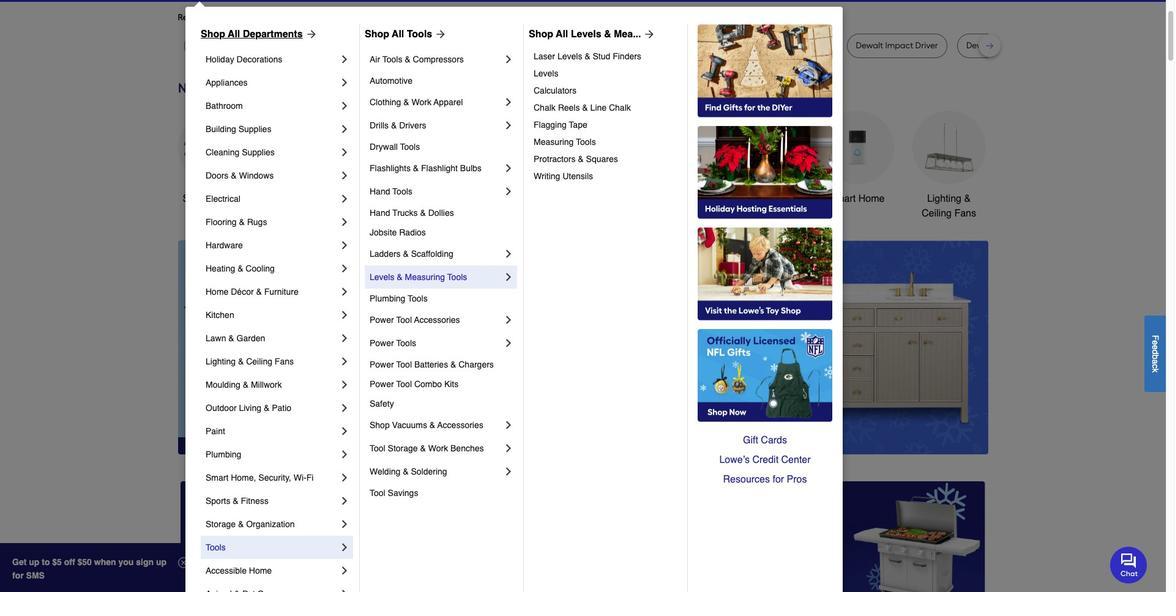 Task type: describe. For each thing, give the bounding box(es) containing it.
home for accessible home
[[249, 566, 272, 576]]

power tool batteries & chargers link
[[370, 355, 515, 375]]

levels right laser
[[558, 51, 582, 61]]

impact for impact driver
[[775, 40, 803, 51]]

chevron right image for appliances
[[339, 77, 351, 89]]

power for power tool combo kits
[[370, 380, 394, 389]]

searches
[[239, 12, 274, 23]]

& inside storage & organization link
[[238, 520, 244, 529]]

plumbing tools link
[[370, 289, 515, 309]]

$50
[[77, 558, 92, 567]]

up to 35 percent off select small appliances. image
[[455, 482, 711, 593]]

chevron right image for lighting & ceiling fans
[[339, 356, 351, 368]]

chevron right image for air tools & compressors
[[503, 53, 515, 65]]

chevron right image for drills & drivers
[[503, 119, 515, 132]]

writing utensils link
[[534, 168, 679, 185]]

0 horizontal spatial bathroom link
[[206, 94, 339, 118]]

apparel
[[434, 97, 463, 107]]

scroll to item #5 element
[[747, 431, 779, 439]]

get
[[12, 558, 27, 567]]

heating & cooling link
[[206, 257, 339, 280]]

tool storage & work benches
[[370, 444, 484, 454]]

dewalt tool
[[249, 40, 294, 51]]

lowe's credit center link
[[698, 451, 833, 470]]

smart home link
[[821, 111, 894, 206]]

chevron right image for cleaning supplies
[[339, 146, 351, 159]]

& inside the air tools & compressors link
[[405, 54, 411, 64]]

all for levels
[[556, 29, 568, 40]]

& inside "levels & measuring tools" link
[[397, 272, 403, 282]]

chevron right image for kitchen
[[339, 309, 351, 321]]

drywall tools link
[[370, 137, 515, 157]]

flooring & rugs link
[[206, 211, 339, 234]]

f
[[1151, 335, 1161, 340]]

holiday decorations
[[206, 54, 282, 64]]

smart home, security, wi-fi
[[206, 473, 314, 483]]

& inside doors & windows link
[[231, 171, 237, 181]]

moulding
[[206, 380, 240, 390]]

shop all levels & mea... link
[[529, 27, 656, 42]]

lowe's credit center
[[720, 455, 811, 466]]

deals
[[221, 193, 246, 204]]

electrical
[[206, 194, 240, 204]]

all for deals
[[208, 193, 219, 204]]

impact for impact driver bit
[[488, 40, 516, 51]]

& inside drills & drivers link
[[391, 121, 397, 130]]

0 vertical spatial accessories
[[414, 315, 460, 325]]

welding & soldering
[[370, 467, 447, 477]]

combo
[[414, 380, 442, 389]]

plumbing for plumbing
[[206, 450, 241, 460]]

bit for dewalt drill bit
[[368, 40, 378, 51]]

officially licensed n f l gifts. shop now. image
[[698, 329, 833, 422]]

building
[[206, 124, 236, 134]]

finders
[[613, 51, 641, 61]]

power tools link
[[370, 332, 503, 355]]

1 vertical spatial storage
[[206, 520, 236, 529]]

dollies
[[428, 208, 454, 218]]

recommended
[[178, 12, 237, 23]]

ceiling inside lighting & ceiling fans
[[922, 208, 952, 219]]

for inside get up to $5 off $50 when you sign up for sms
[[12, 571, 24, 581]]

plumbing tools
[[370, 294, 428, 304]]

electrical link
[[206, 187, 339, 211]]

tool savings
[[370, 488, 418, 498]]

& inside the "heating & cooling" link
[[238, 264, 243, 274]]

chargers
[[459, 360, 494, 370]]

off
[[64, 558, 75, 567]]

pros
[[787, 474, 807, 485]]

2 e from the top
[[1151, 345, 1161, 350]]

ladders
[[370, 249, 401, 259]]

chevron right image for accessible home
[[339, 565, 351, 577]]

shop all departments
[[201, 29, 303, 40]]

recommended searches for you
[[178, 12, 304, 23]]

sports & fitness
[[206, 496, 269, 506]]

chevron right image for flashlights & flashlight bulbs
[[503, 162, 515, 174]]

outdoor living & patio link
[[206, 397, 339, 420]]

home décor & furniture link
[[206, 280, 339, 304]]

outdoor for outdoor tools & equipment
[[639, 193, 674, 204]]

power tool accessories
[[370, 315, 460, 325]]

hand trucks & dollies
[[370, 208, 454, 218]]

3 bit from the left
[[598, 40, 607, 51]]

& inside laser levels & stud finders link
[[585, 51, 590, 61]]

all for departments
[[228, 29, 240, 40]]

soldering
[[411, 467, 447, 477]]

f e e d b a c k
[[1151, 335, 1161, 373]]

resources for pros link
[[698, 470, 833, 490]]

fi
[[306, 473, 314, 483]]

laser levels & stud finders
[[534, 51, 641, 61]]

0 horizontal spatial lighting & ceiling fans
[[206, 357, 294, 367]]

chevron right image for bathroom
[[339, 100, 351, 112]]

a
[[1151, 359, 1161, 364]]

impact driver bit
[[488, 40, 553, 51]]

vacuums
[[392, 421, 427, 430]]

jobsite radios
[[370, 228, 426, 238]]

f e e d b a c k button
[[1145, 316, 1166, 392]]

up to 30 percent off select grills and accessories. image
[[730, 482, 986, 593]]

chevron right image for doors & windows
[[339, 170, 351, 182]]

1 up from the left
[[29, 558, 39, 567]]

0 horizontal spatial measuring
[[405, 272, 445, 282]]

furniture
[[264, 287, 299, 297]]

tool up welding
[[370, 444, 385, 454]]

shop all departments link
[[201, 27, 317, 42]]

for inside heading
[[276, 12, 287, 23]]

chevron right image for home décor & furniture
[[339, 286, 351, 298]]

storage & organization link
[[206, 513, 339, 536]]

chevron right image for shop vacuums & accessories
[[503, 419, 515, 432]]

& inside outdoor living & patio link
[[264, 403, 270, 413]]

3 driver from the left
[[915, 40, 938, 51]]

moulding & millwork
[[206, 380, 282, 390]]

flooring
[[206, 217, 237, 227]]

christmas decorations link
[[453, 111, 527, 221]]

tool down welding
[[370, 488, 385, 498]]

home for smart home
[[859, 193, 885, 204]]

dewalt for dewalt drill
[[703, 40, 730, 51]]

chevron right image for hardware
[[339, 239, 351, 252]]

automotive link
[[370, 71, 515, 91]]

you
[[118, 558, 134, 567]]

christmas
[[468, 193, 512, 204]]

resources
[[723, 474, 770, 485]]

cleaning supplies
[[206, 148, 275, 157]]

drill bit set
[[581, 40, 622, 51]]

1 horizontal spatial bathroom link
[[729, 111, 802, 206]]

outdoor for outdoor living & patio
[[206, 403, 237, 413]]

outdoor living & patio
[[206, 403, 291, 413]]

measuring tools
[[534, 137, 596, 147]]

1 chalk from the left
[[534, 103, 556, 113]]

get up to 2 free select tools or batteries when you buy 1 with select purchases. image
[[180, 482, 436, 593]]

shop for shop all tools
[[365, 29, 389, 40]]

trucks
[[393, 208, 418, 218]]

chevron right image for flooring & rugs
[[339, 216, 351, 228]]

1 set from the left
[[610, 40, 622, 51]]

gift cards
[[743, 435, 787, 446]]

tool for combo
[[396, 380, 412, 389]]

driver for impact driver bit
[[518, 40, 541, 51]]

arrow right image for shop all departments
[[303, 28, 317, 40]]

& inside welding & soldering link
[[403, 467, 409, 477]]

accessible home link
[[206, 559, 339, 583]]

smart home
[[830, 193, 885, 204]]

dewalt for dewalt drill bit
[[322, 40, 349, 51]]

& inside the shop all levels & mea... link
[[604, 29, 611, 40]]

christmas decorations
[[464, 193, 516, 219]]

chevron right image for smart home, security, wi-fi
[[339, 472, 351, 484]]

appliances link
[[206, 71, 339, 94]]

& inside sports & fitness link
[[233, 496, 239, 506]]

credit
[[753, 455, 779, 466]]

clothing & work apparel link
[[370, 91, 503, 114]]

tool for accessories
[[396, 315, 412, 325]]

scroll to item #3 image
[[688, 433, 717, 438]]

plumbing for plumbing tools
[[370, 294, 405, 304]]

1 horizontal spatial measuring
[[534, 137, 574, 147]]

shop these last-minute gifts. $99 or less. quantities are limited and won't last. image
[[178, 241, 376, 455]]

calculators link
[[534, 82, 679, 99]]

chevron right image for plumbing
[[339, 449, 351, 461]]

ladders & scaffolding
[[370, 249, 453, 259]]



Task type: vqa. For each thing, say whether or not it's contained in the screenshot.
"Reviews" button
no



Task type: locate. For each thing, give the bounding box(es) containing it.
1 power from the top
[[370, 315, 394, 325]]

patio
[[272, 403, 291, 413]]

1 horizontal spatial set
[[1024, 40, 1037, 51]]

0 vertical spatial tools link
[[361, 111, 435, 206]]

0 horizontal spatial arrow right image
[[303, 28, 317, 40]]

for left pros
[[773, 474, 784, 485]]

2 impact from the left
[[775, 40, 803, 51]]

1 horizontal spatial decorations
[[464, 208, 516, 219]]

1 shop from the left
[[201, 29, 225, 40]]

0 horizontal spatial shop
[[183, 193, 206, 204]]

arrow right image for shop all levels & mea...
[[641, 28, 656, 40]]

storage up welding & soldering
[[388, 444, 418, 454]]

holiday hosting essentials. image
[[698, 126, 833, 219]]

supplies for cleaning supplies
[[242, 148, 275, 157]]

3 impact from the left
[[885, 40, 913, 51]]

1 vertical spatial tools link
[[206, 536, 339, 559]]

moulding & millwork link
[[206, 373, 339, 397]]

shop all deals link
[[178, 111, 251, 206]]

supplies up windows
[[242, 148, 275, 157]]

all left deals
[[208, 193, 219, 204]]

chevron right image for levels & measuring tools
[[503, 271, 515, 283]]

hand up jobsite
[[370, 208, 390, 218]]

1 vertical spatial decorations
[[464, 208, 516, 219]]

shop for shop all deals
[[183, 193, 206, 204]]

1 horizontal spatial shop
[[370, 421, 390, 430]]

fitness
[[241, 496, 269, 506]]

plumbing
[[370, 294, 405, 304], [206, 450, 241, 460]]

1 vertical spatial smart
[[206, 473, 229, 483]]

tools
[[407, 29, 432, 40], [383, 54, 402, 64], [576, 137, 596, 147], [400, 142, 420, 152], [393, 187, 412, 196], [387, 193, 410, 204], [677, 193, 699, 204], [447, 272, 467, 282], [408, 294, 428, 304], [396, 339, 416, 348], [206, 543, 226, 553]]

0 horizontal spatial set
[[610, 40, 622, 51]]

power for power tools
[[370, 339, 394, 348]]

appliances
[[206, 78, 248, 88]]

1 drill from the left
[[351, 40, 366, 51]]

plumbing down paint
[[206, 450, 241, 460]]

0 horizontal spatial for
[[12, 571, 24, 581]]

storage
[[388, 444, 418, 454], [206, 520, 236, 529]]

1 horizontal spatial outdoor
[[639, 193, 674, 204]]

when
[[94, 558, 116, 567]]

0 vertical spatial lighting & ceiling fans link
[[912, 111, 986, 221]]

0 vertical spatial home
[[859, 193, 885, 204]]

lawn & garden
[[206, 334, 265, 343]]

for left you
[[276, 12, 287, 23]]

shop for shop all departments
[[201, 29, 225, 40]]

outdoor up equipment
[[639, 193, 674, 204]]

arrow right image inside the shop all levels & mea... link
[[641, 28, 656, 40]]

0 horizontal spatial lighting
[[206, 357, 236, 367]]

0 vertical spatial work
[[412, 97, 432, 107]]

0 vertical spatial hand
[[370, 187, 390, 196]]

dewalt impact driver
[[856, 40, 938, 51]]

visit the lowe's toy shop. image
[[698, 228, 833, 321]]

shop down the recommended
[[201, 29, 225, 40]]

0 vertical spatial ceiling
[[922, 208, 952, 219]]

bathroom link
[[206, 94, 339, 118], [729, 111, 802, 206]]

dewalt drill bit
[[322, 40, 378, 51]]

1 horizontal spatial lighting
[[927, 193, 962, 204]]

3 drill from the left
[[732, 40, 747, 51]]

shop
[[183, 193, 206, 204], [370, 421, 390, 430]]

b
[[1151, 355, 1161, 359]]

work up drivers
[[412, 97, 432, 107]]

all for tools
[[392, 29, 404, 40]]

decorations inside holiday decorations link
[[237, 54, 282, 64]]

& inside flashlights & flashlight bulbs link
[[413, 163, 419, 173]]

shop down safety
[[370, 421, 390, 430]]

1 vertical spatial shop
[[370, 421, 390, 430]]

automotive
[[370, 76, 413, 86]]

power up "power tools"
[[370, 315, 394, 325]]

tools inside outdoor tools & equipment
[[677, 193, 699, 204]]

flashlight
[[421, 163, 458, 173]]

line
[[590, 103, 607, 113]]

2 set from the left
[[1024, 40, 1037, 51]]

& inside the home décor & furniture link
[[256, 287, 262, 297]]

center
[[781, 455, 811, 466]]

1 vertical spatial bathroom
[[744, 193, 787, 204]]

& inside tool storage & work benches link
[[420, 444, 426, 454]]

0 horizontal spatial home
[[206, 287, 229, 297]]

bathroom
[[206, 101, 243, 111], [744, 193, 787, 204]]

2 horizontal spatial impact
[[885, 40, 913, 51]]

2 vertical spatial for
[[12, 571, 24, 581]]

1 vertical spatial plumbing
[[206, 450, 241, 460]]

work inside the clothing & work apparel link
[[412, 97, 432, 107]]

& inside power tool batteries & chargers link
[[451, 360, 456, 370]]

shop up air
[[365, 29, 389, 40]]

dewalt for dewalt impact driver
[[856, 40, 883, 51]]

flashlights & flashlight bulbs
[[370, 163, 482, 173]]

drywall tools
[[370, 142, 420, 152]]

garden
[[237, 334, 265, 343]]

chevron right image for heating & cooling
[[339, 263, 351, 275]]

chat invite button image
[[1110, 546, 1148, 584]]

driver
[[518, 40, 541, 51], [805, 40, 828, 51], [915, 40, 938, 51]]

laser
[[534, 51, 555, 61]]

1 horizontal spatial chalk
[[609, 103, 631, 113]]

levels & measuring tools link
[[370, 266, 503, 289]]

arrow right image inside the shop all departments link
[[303, 28, 317, 40]]

6 dewalt from the left
[[966, 40, 994, 51]]

drill for dewalt drill
[[732, 40, 747, 51]]

& inside moulding & millwork link
[[243, 380, 249, 390]]

sms
[[26, 571, 45, 581]]

chevron right image for moulding & millwork
[[339, 379, 351, 391]]

protractors
[[534, 154, 576, 164]]

0 horizontal spatial decorations
[[237, 54, 282, 64]]

1 vertical spatial lighting & ceiling fans link
[[206, 350, 339, 373]]

&
[[604, 29, 611, 40], [585, 51, 590, 61], [405, 54, 411, 64], [404, 97, 409, 107], [582, 103, 588, 113], [391, 121, 397, 130], [578, 154, 584, 164], [413, 163, 419, 173], [231, 171, 237, 181], [702, 193, 709, 204], [964, 193, 971, 204], [420, 208, 426, 218], [239, 217, 245, 227], [403, 249, 409, 259], [238, 264, 243, 274], [397, 272, 403, 282], [256, 287, 262, 297], [229, 334, 234, 343], [238, 357, 244, 367], [451, 360, 456, 370], [243, 380, 249, 390], [264, 403, 270, 413], [430, 421, 435, 430], [420, 444, 426, 454], [403, 467, 409, 477], [233, 496, 239, 506], [238, 520, 244, 529]]

& inside lawn & garden link
[[229, 334, 234, 343]]

0 vertical spatial bathroom
[[206, 101, 243, 111]]

1 vertical spatial home
[[206, 287, 229, 297]]

shop for shop vacuums & accessories
[[370, 421, 390, 430]]

outdoor tools & equipment
[[639, 193, 709, 219]]

levels down recommended searches for you heading
[[571, 29, 601, 40]]

bit for dewalt drill bit set
[[1012, 40, 1022, 51]]

windows
[[239, 171, 274, 181]]

chevron right image for ladders & scaffolding
[[503, 248, 515, 260]]

1 horizontal spatial arrow right image
[[641, 28, 656, 40]]

1 vertical spatial work
[[428, 444, 448, 454]]

chalk right line
[[609, 103, 631, 113]]

building supplies
[[206, 124, 271, 134]]

holiday decorations link
[[206, 48, 339, 71]]

1 vertical spatial measuring
[[405, 272, 445, 282]]

& inside protractors & squares link
[[578, 154, 584, 164]]

0 horizontal spatial driver
[[518, 40, 541, 51]]

shop left electrical
[[183, 193, 206, 204]]

2 shop from the left
[[365, 29, 389, 40]]

drill for dewalt drill bit
[[351, 40, 366, 51]]

1 hand from the top
[[370, 187, 390, 196]]

None search field
[[456, 0, 790, 3]]

& inside the clothing & work apparel link
[[404, 97, 409, 107]]

4 drill from the left
[[996, 40, 1010, 51]]

5 dewalt from the left
[[856, 40, 883, 51]]

drills & drivers link
[[370, 114, 503, 137]]

arrow right image
[[303, 28, 317, 40], [641, 28, 656, 40]]

set
[[610, 40, 622, 51], [1024, 40, 1037, 51]]

4 bit from the left
[[1012, 40, 1022, 51]]

levels down ladders
[[370, 272, 395, 282]]

0 vertical spatial plumbing
[[370, 294, 405, 304]]

scroll to item #4 image
[[717, 433, 747, 438]]

0 vertical spatial storage
[[388, 444, 418, 454]]

chevron right image for outdoor living & patio
[[339, 402, 351, 414]]

outdoor inside outdoor tools & equipment
[[639, 193, 674, 204]]

chevron right image
[[339, 53, 351, 65], [503, 53, 515, 65], [339, 77, 351, 89], [339, 100, 351, 112], [503, 119, 515, 132], [339, 146, 351, 159], [339, 170, 351, 182], [339, 193, 351, 205], [503, 248, 515, 260], [339, 286, 351, 298], [503, 314, 515, 326], [503, 337, 515, 350], [339, 356, 351, 368], [503, 443, 515, 455], [339, 518, 351, 531], [339, 588, 351, 593]]

power down "power tools"
[[370, 360, 394, 370]]

0 horizontal spatial ceiling
[[246, 357, 272, 367]]

sports
[[206, 496, 230, 506]]

clothing & work apparel
[[370, 97, 463, 107]]

1 vertical spatial ceiling
[[246, 357, 272, 367]]

1 horizontal spatial smart
[[830, 193, 856, 204]]

plumbing up power tool accessories
[[370, 294, 405, 304]]

up to 40 percent off select vanities. plus get free local delivery on select vanities. image
[[395, 241, 988, 455]]

2 vertical spatial home
[[249, 566, 272, 576]]

shop for shop all levels & mea...
[[529, 29, 553, 40]]

1 vertical spatial hand
[[370, 208, 390, 218]]

2 bit from the left
[[543, 40, 553, 51]]

0 vertical spatial fans
[[955, 208, 976, 219]]

0 horizontal spatial shop
[[201, 29, 225, 40]]

3 dewalt from the left
[[322, 40, 349, 51]]

1 bit from the left
[[368, 40, 378, 51]]

power for power tool accessories
[[370, 315, 394, 325]]

chevron right image for tools
[[339, 542, 351, 554]]

1 horizontal spatial ceiling
[[922, 208, 952, 219]]

arrow right image
[[432, 28, 447, 40], [966, 348, 978, 360]]

accessories up benches
[[437, 421, 483, 430]]

doors
[[206, 171, 229, 181]]

1 horizontal spatial for
[[276, 12, 287, 23]]

for inside 'link'
[[773, 474, 784, 485]]

wi-
[[294, 473, 306, 483]]

2 dewalt from the left
[[249, 40, 276, 51]]

0 vertical spatial lighting & ceiling fans
[[922, 193, 976, 219]]

writing
[[534, 171, 560, 181]]

measuring tools link
[[534, 133, 679, 151]]

0 horizontal spatial chalk
[[534, 103, 556, 113]]

& inside hand trucks & dollies link
[[420, 208, 426, 218]]

2 driver from the left
[[805, 40, 828, 51]]

gift
[[743, 435, 758, 446]]

measuring down scaffolding
[[405, 272, 445, 282]]

smart for smart home, security, wi-fi
[[206, 473, 229, 483]]

arrow right image inside the shop all tools link
[[432, 28, 447, 40]]

tool left combo
[[396, 380, 412, 389]]

1 horizontal spatial up
[[156, 558, 167, 567]]

decorations inside christmas decorations link
[[464, 208, 516, 219]]

0 horizontal spatial impact
[[488, 40, 516, 51]]

1 vertical spatial for
[[773, 474, 784, 485]]

storage down sports
[[206, 520, 236, 529]]

lawn & garden link
[[206, 327, 339, 350]]

chevron right image for holiday decorations
[[339, 53, 351, 65]]

1 horizontal spatial bathroom
[[744, 193, 787, 204]]

new deals every day during 25 days of deals image
[[178, 78, 988, 98]]

welding & soldering link
[[370, 460, 503, 484]]

0 vertical spatial for
[[276, 12, 287, 23]]

tool down plumbing tools at left
[[396, 315, 412, 325]]

2 arrow right image from the left
[[641, 28, 656, 40]]

work up welding & soldering link
[[428, 444, 448, 454]]

0 vertical spatial supplies
[[239, 124, 271, 134]]

work
[[412, 97, 432, 107], [428, 444, 448, 454]]

0 horizontal spatial storage
[[206, 520, 236, 529]]

accessories
[[414, 315, 460, 325], [437, 421, 483, 430]]

3 shop from the left
[[529, 29, 553, 40]]

flashlights & flashlight bulbs link
[[370, 157, 503, 180]]

1 vertical spatial lighting & ceiling fans
[[206, 357, 294, 367]]

building supplies link
[[206, 118, 339, 141]]

0 vertical spatial decorations
[[237, 54, 282, 64]]

flagging
[[534, 120, 567, 130]]

& inside ladders & scaffolding link
[[403, 249, 409, 259]]

1 horizontal spatial fans
[[955, 208, 976, 219]]

power left "arrow left" icon
[[370, 339, 394, 348]]

chevron right image for tool storage & work benches
[[503, 443, 515, 455]]

living
[[239, 403, 261, 413]]

k
[[1151, 368, 1161, 373]]

chevron right image for storage & organization
[[339, 518, 351, 531]]

all down the "recommended searches for you"
[[228, 29, 240, 40]]

dewalt for dewalt tool
[[249, 40, 276, 51]]

1 horizontal spatial storage
[[388, 444, 418, 454]]

dewalt for dewalt drill bit set
[[966, 40, 994, 51]]

heating
[[206, 264, 235, 274]]

0 vertical spatial measuring
[[534, 137, 574, 147]]

1 horizontal spatial lighting & ceiling fans
[[922, 193, 976, 219]]

chevron right image for building supplies
[[339, 123, 351, 135]]

0 vertical spatial smart
[[830, 193, 856, 204]]

1 vertical spatial arrow right image
[[966, 348, 978, 360]]

levels
[[571, 29, 601, 40], [558, 51, 582, 61], [534, 69, 559, 78], [370, 272, 395, 282]]

chevron right image
[[503, 96, 515, 108], [339, 123, 351, 135], [503, 162, 515, 174], [503, 185, 515, 198], [339, 216, 351, 228], [339, 239, 351, 252], [339, 263, 351, 275], [503, 271, 515, 283], [339, 309, 351, 321], [339, 332, 351, 345], [339, 379, 351, 391], [339, 402, 351, 414], [503, 419, 515, 432], [339, 425, 351, 438], [339, 449, 351, 461], [503, 466, 515, 478], [339, 472, 351, 484], [339, 495, 351, 507], [339, 542, 351, 554], [339, 565, 351, 577]]

outdoor down moulding
[[206, 403, 237, 413]]

tool down "arrow left" icon
[[396, 360, 412, 370]]

arrow right image down you
[[303, 28, 317, 40]]

shop all tools
[[365, 29, 432, 40]]

& inside lighting & ceiling fans
[[964, 193, 971, 204]]

4 power from the top
[[370, 380, 394, 389]]

levels link
[[534, 65, 679, 82]]

supplies up cleaning supplies
[[239, 124, 271, 134]]

0 horizontal spatial up
[[29, 558, 39, 567]]

1 horizontal spatial plumbing
[[370, 294, 405, 304]]

accessible home
[[206, 566, 272, 576]]

supplies inside "link"
[[242, 148, 275, 157]]

chevron right image for lawn & garden
[[339, 332, 351, 345]]

scaffolding
[[411, 249, 453, 259]]

2 drill from the left
[[581, 40, 595, 51]]

power for power tool batteries & chargers
[[370, 360, 394, 370]]

shop all tools link
[[365, 27, 447, 42]]

1 horizontal spatial arrow right image
[[966, 348, 978, 360]]

1 vertical spatial fans
[[275, 357, 294, 367]]

for
[[276, 12, 287, 23], [773, 474, 784, 485], [12, 571, 24, 581]]

fans inside lighting & ceiling fans
[[955, 208, 976, 219]]

up left "to"
[[29, 558, 39, 567]]

1 vertical spatial outdoor
[[206, 403, 237, 413]]

smart for smart home
[[830, 193, 856, 204]]

0 vertical spatial lighting
[[927, 193, 962, 204]]

laser levels & stud finders link
[[534, 48, 679, 65]]

0 horizontal spatial outdoor
[[206, 403, 237, 413]]

1 vertical spatial accessories
[[437, 421, 483, 430]]

1 horizontal spatial driver
[[805, 40, 828, 51]]

chevron right image for clothing & work apparel
[[503, 96, 515, 108]]

0 horizontal spatial bathroom
[[206, 101, 243, 111]]

decorations for holiday
[[237, 54, 282, 64]]

1 arrow right image from the left
[[303, 28, 317, 40]]

& inside flooring & rugs link
[[239, 217, 245, 227]]

chevron right image for paint
[[339, 425, 351, 438]]

decorations
[[237, 54, 282, 64], [464, 208, 516, 219]]

all down recommended searches for you heading
[[556, 29, 568, 40]]

supplies for building supplies
[[239, 124, 271, 134]]

recommended searches for you heading
[[178, 12, 988, 24]]

ladders & scaffolding link
[[370, 242, 503, 266]]

drivers
[[399, 121, 426, 130]]

4 dewalt from the left
[[703, 40, 730, 51]]

1 vertical spatial supplies
[[242, 148, 275, 157]]

plumbing link
[[206, 443, 339, 466]]

storage & organization
[[206, 520, 295, 529]]

chevron right image for sports & fitness
[[339, 495, 351, 507]]

batteries
[[414, 360, 448, 370]]

0 horizontal spatial tools link
[[206, 536, 339, 559]]

accessories down plumbing tools link
[[414, 315, 460, 325]]

jobsite radios link
[[370, 223, 515, 242]]

& inside shop vacuums & accessories link
[[430, 421, 435, 430]]

1 vertical spatial lighting
[[206, 357, 236, 367]]

mea...
[[614, 29, 641, 40]]

& inside chalk reels & line chalk link
[[582, 103, 588, 113]]

2 chalk from the left
[[609, 103, 631, 113]]

0 vertical spatial arrow right image
[[432, 28, 447, 40]]

scroll to item #2 image
[[659, 433, 688, 438]]

1 impact from the left
[[488, 40, 516, 51]]

0 vertical spatial shop
[[183, 193, 206, 204]]

0 horizontal spatial smart
[[206, 473, 229, 483]]

equipment
[[650, 208, 697, 219]]

chevron right image for power tool accessories
[[503, 314, 515, 326]]

& inside outdoor tools & equipment
[[702, 193, 709, 204]]

2 horizontal spatial shop
[[529, 29, 553, 40]]

tool for batteries
[[396, 360, 412, 370]]

arrow right image up "finders"
[[641, 28, 656, 40]]

1 horizontal spatial lighting & ceiling fans link
[[912, 111, 986, 221]]

hand tools link
[[370, 180, 503, 203]]

tool savings link
[[370, 484, 515, 503]]

hand for hand tools
[[370, 187, 390, 196]]

for down get
[[12, 571, 24, 581]]

c
[[1151, 364, 1161, 368]]

2 horizontal spatial for
[[773, 474, 784, 485]]

3 power from the top
[[370, 360, 394, 370]]

bit for impact driver bit
[[543, 40, 553, 51]]

1 horizontal spatial impact
[[775, 40, 803, 51]]

find gifts for the diyer. image
[[698, 24, 833, 118]]

2 power from the top
[[370, 339, 394, 348]]

2 up from the left
[[156, 558, 167, 567]]

0 vertical spatial outdoor
[[639, 193, 674, 204]]

decorations down dewalt tool
[[237, 54, 282, 64]]

chevron right image for power tools
[[503, 337, 515, 350]]

protractors & squares link
[[534, 151, 679, 168]]

decorations for christmas
[[464, 208, 516, 219]]

power up safety
[[370, 380, 394, 389]]

1 horizontal spatial home
[[249, 566, 272, 576]]

0 horizontal spatial arrow right image
[[432, 28, 447, 40]]

2 hand from the top
[[370, 208, 390, 218]]

levels down laser
[[534, 69, 559, 78]]

tape
[[569, 120, 587, 130]]

chevron right image for hand tools
[[503, 185, 515, 198]]

all up air tools & compressors
[[392, 29, 404, 40]]

1 horizontal spatial shop
[[365, 29, 389, 40]]

heating & cooling
[[206, 264, 275, 274]]

dewalt for dewalt
[[193, 40, 220, 51]]

impact driver
[[775, 40, 828, 51]]

drill for dewalt drill bit set
[[996, 40, 1010, 51]]

1 e from the top
[[1151, 340, 1161, 345]]

chevron right image for electrical
[[339, 193, 351, 205]]

decorations down christmas
[[464, 208, 516, 219]]

writing utensils
[[534, 171, 593, 181]]

chevron right image for welding & soldering
[[503, 466, 515, 478]]

flashlights
[[370, 163, 411, 173]]

0 horizontal spatial lighting & ceiling fans link
[[206, 350, 339, 373]]

2 horizontal spatial driver
[[915, 40, 938, 51]]

driver for impact driver
[[805, 40, 828, 51]]

hand for hand trucks & dollies
[[370, 208, 390, 218]]

e up b
[[1151, 345, 1161, 350]]

1 dewalt from the left
[[193, 40, 220, 51]]

arrow left image
[[406, 348, 418, 360]]

chalk up flagging
[[534, 103, 556, 113]]

1 horizontal spatial tools link
[[361, 111, 435, 206]]

e up d
[[1151, 340, 1161, 345]]

shop vacuums & accessories link
[[370, 414, 503, 437]]

work inside tool storage & work benches link
[[428, 444, 448, 454]]

chalk reels & line chalk
[[534, 103, 631, 113]]

shop up laser
[[529, 29, 553, 40]]

2 horizontal spatial home
[[859, 193, 885, 204]]

0 horizontal spatial fans
[[275, 357, 294, 367]]

0 horizontal spatial plumbing
[[206, 450, 241, 460]]

measuring up protractors
[[534, 137, 574, 147]]

hand down flashlights
[[370, 187, 390, 196]]

1 driver from the left
[[518, 40, 541, 51]]

up right the sign
[[156, 558, 167, 567]]



